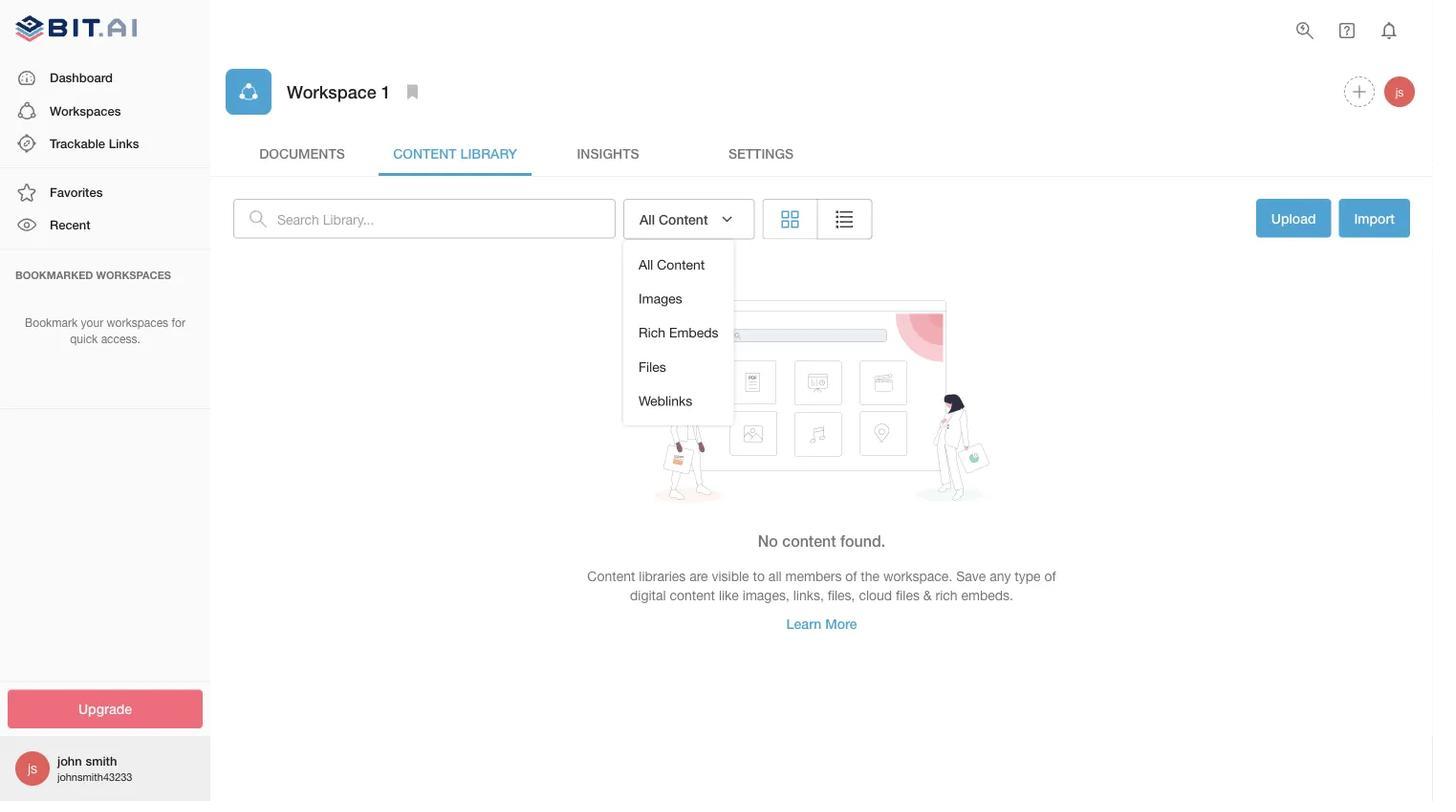 Task type: describe. For each thing, give the bounding box(es) containing it.
johnsmith43233
[[57, 771, 132, 783]]

settings link
[[685, 130, 838, 176]]

john
[[57, 754, 82, 768]]

links,
[[793, 587, 824, 603]]

upload
[[1271, 210, 1316, 226]]

content library link
[[379, 130, 532, 176]]

files button
[[623, 350, 734, 384]]

js button
[[1382, 74, 1418, 110]]

weblinks
[[639, 393, 692, 409]]

weblinks button
[[623, 384, 734, 418]]

images
[[639, 291, 682, 307]]

upgrade button
[[8, 690, 203, 729]]

cloud
[[859, 587, 892, 603]]

visible
[[712, 568, 749, 584]]

Search Library... search field
[[277, 199, 616, 239]]

dashboard
[[50, 70, 113, 85]]

the
[[861, 568, 880, 584]]

all
[[769, 568, 782, 584]]

bookmark your workspaces for quick access.
[[25, 316, 185, 346]]

libraries
[[639, 568, 686, 584]]

john smith johnsmith43233
[[57, 754, 132, 783]]

workspace 1
[[287, 81, 391, 102]]

import
[[1354, 210, 1395, 226]]

members
[[785, 568, 842, 584]]

digital
[[630, 587, 666, 603]]

content inside content libraries are visible to all members of the workspace. save any type of digital content like images, links, files, cloud files & rich embeds.
[[587, 568, 635, 584]]

content library
[[393, 145, 517, 161]]

tab list containing documents
[[226, 130, 1418, 176]]

workspaces button
[[0, 94, 210, 127]]

images button
[[623, 282, 734, 316]]

0 vertical spatial all content
[[640, 211, 708, 227]]

access.
[[101, 332, 140, 346]]

documents link
[[226, 130, 379, 176]]

learn more link
[[771, 605, 872, 643]]

embeds.
[[961, 587, 1013, 603]]

workspace.
[[883, 568, 953, 584]]

type
[[1015, 568, 1041, 584]]

no content found.
[[758, 532, 886, 550]]

import button
[[1339, 199, 1410, 238]]

workspaces
[[107, 316, 168, 329]]

links
[[109, 136, 139, 151]]

content inside content libraries are visible to all members of the workspace. save any type of digital content like images, links, files, cloud files & rich embeds.
[[670, 587, 715, 603]]

rich
[[936, 587, 958, 603]]

save
[[956, 568, 986, 584]]

for
[[172, 316, 185, 329]]

smith
[[85, 754, 117, 768]]

workspaces
[[50, 103, 121, 118]]

no
[[758, 532, 778, 550]]

2 of from the left
[[1045, 568, 1056, 584]]

images,
[[743, 587, 790, 603]]

bookmark
[[25, 316, 78, 329]]

rich embeds button
[[623, 316, 734, 350]]

to
[[753, 568, 765, 584]]

insights
[[577, 145, 639, 161]]



Task type: locate. For each thing, give the bounding box(es) containing it.
0 horizontal spatial js
[[28, 761, 37, 776]]

all down the insights 'link'
[[640, 211, 655, 227]]

1 vertical spatial all content button
[[623, 248, 734, 282]]

1 horizontal spatial js
[[1396, 85, 1404, 98]]

of left the
[[845, 568, 857, 584]]

rich
[[639, 325, 665, 341]]

group
[[763, 199, 873, 240]]

1 all content button from the top
[[623, 199, 755, 240]]

js inside button
[[1396, 85, 1404, 98]]

content
[[782, 532, 836, 550], [670, 587, 715, 603]]

library
[[460, 145, 517, 161]]

dashboard button
[[0, 62, 210, 94]]

files
[[896, 587, 920, 603]]

upgrade
[[78, 701, 132, 717]]

bookmarked
[[15, 269, 93, 281]]

insights link
[[532, 130, 685, 176]]

all content button up images
[[623, 248, 734, 282]]

settings
[[728, 145, 794, 161]]

0 vertical spatial all
[[640, 211, 655, 227]]

js
[[1396, 85, 1404, 98], [28, 761, 37, 776]]

recent button
[[0, 209, 210, 241]]

content libraries are visible to all members of the workspace. save any type of digital content like images, links, files, cloud files & rich embeds.
[[587, 568, 1056, 603]]

are
[[690, 568, 708, 584]]

1 of from the left
[[845, 568, 857, 584]]

files,
[[828, 587, 855, 603]]

workspace
[[287, 81, 376, 102]]

trackable links
[[50, 136, 139, 151]]

content inside content library link
[[393, 145, 457, 161]]

favorites button
[[0, 176, 210, 209]]

bookmarked workspaces
[[15, 269, 171, 281]]

content down are
[[670, 587, 715, 603]]

embeds
[[669, 325, 719, 341]]

all up images
[[639, 257, 653, 273]]

content up 'members' at right bottom
[[782, 532, 836, 550]]

recent
[[50, 217, 90, 232]]

files
[[639, 359, 666, 375]]

of
[[845, 568, 857, 584], [1045, 568, 1056, 584]]

upload button
[[1256, 199, 1331, 240], [1256, 199, 1331, 238]]

favorites
[[50, 185, 103, 200]]

0 horizontal spatial of
[[845, 568, 857, 584]]

1 vertical spatial all
[[639, 257, 653, 273]]

of right type
[[1045, 568, 1056, 584]]

content
[[393, 145, 457, 161], [659, 211, 708, 227], [657, 257, 705, 273], [587, 568, 635, 584]]

all content
[[640, 211, 708, 227], [639, 257, 705, 273]]

bookmark image
[[401, 80, 424, 103]]

1 vertical spatial content
[[670, 587, 715, 603]]

trackable links button
[[0, 127, 210, 160]]

all content button up images button
[[623, 199, 755, 240]]

documents
[[259, 145, 345, 161]]

found.
[[840, 532, 886, 550]]

all
[[640, 211, 655, 227], [639, 257, 653, 273]]

like
[[719, 587, 739, 603]]

1 horizontal spatial of
[[1045, 568, 1056, 584]]

0 vertical spatial content
[[782, 532, 836, 550]]

workspaces
[[96, 269, 171, 281]]

rich embeds
[[639, 325, 719, 341]]

0 vertical spatial all content button
[[623, 199, 755, 240]]

1 vertical spatial js
[[28, 761, 37, 776]]

&
[[923, 587, 932, 603]]

2 all content button from the top
[[623, 248, 734, 282]]

all content button
[[623, 199, 755, 240], [623, 248, 734, 282]]

quick
[[70, 332, 98, 346]]

1
[[381, 81, 391, 102]]

trackable
[[50, 136, 105, 151]]

learn
[[786, 616, 822, 632]]

tab list
[[226, 130, 1418, 176]]

your
[[81, 316, 103, 329]]

0 horizontal spatial content
[[670, 587, 715, 603]]

more
[[825, 616, 857, 632]]

0 vertical spatial js
[[1396, 85, 1404, 98]]

learn more
[[786, 616, 857, 632]]

1 horizontal spatial content
[[782, 532, 836, 550]]

any
[[990, 568, 1011, 584]]

1 vertical spatial all content
[[639, 257, 705, 273]]



Task type: vqa. For each thing, say whether or not it's contained in the screenshot.
topmost the content
yes



